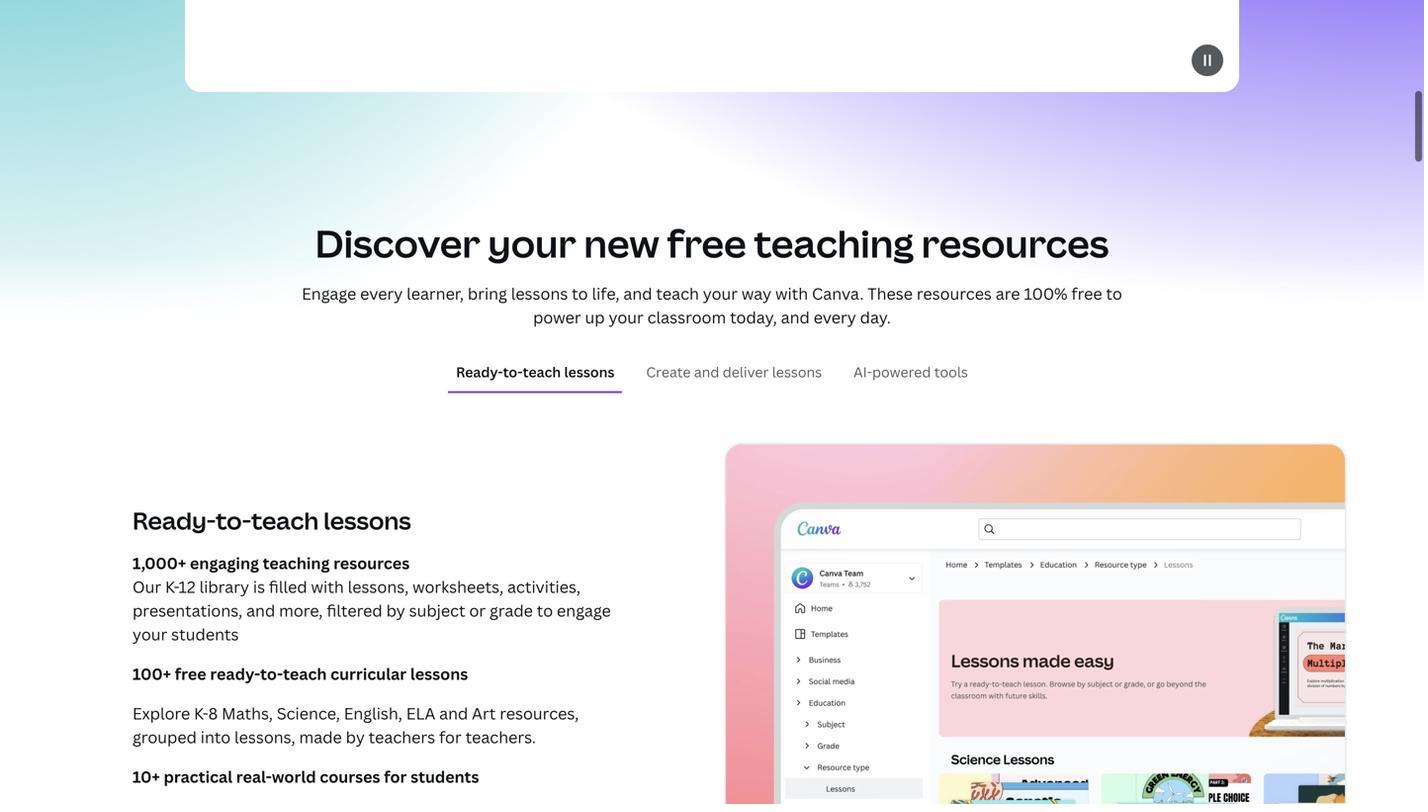 Task type: describe. For each thing, give the bounding box(es) containing it.
grade
[[490, 600, 533, 621]]

classroom
[[647, 307, 726, 328]]

our
[[133, 576, 161, 597]]

0 vertical spatial every
[[360, 283, 403, 304]]

discover
[[315, 218, 480, 269]]

2 horizontal spatial to
[[1106, 283, 1122, 304]]

100%
[[1024, 283, 1068, 304]]

resources inside 1,000+ engaging teaching resources our k-12 library is filled with lessons, worksheets, activities, presentations, and more, filtered by subject or grade to engage your students
[[333, 552, 410, 574]]

these
[[868, 283, 913, 304]]

k- inside explore k-8 maths, science, english, ela and art resources, grouped into lessons, made by teachers for teachers.
[[194, 703, 208, 724]]

with inside 1,000+ engaging teaching resources our k-12 library is filled with lessons, worksheets, activities, presentations, and more, filtered by subject or grade to engage your students
[[311, 576, 344, 597]]

teach inside the engage every learner, bring lessons to life, and teach your way with canva. these resources are 100% free to power up your classroom today, and every day.
[[656, 283, 699, 304]]

and right the today,
[[781, 307, 810, 328]]

lessons inside create and deliver lessons button
[[772, 362, 822, 381]]

english,
[[344, 703, 402, 724]]

by inside explore k-8 maths, science, english, ela and art resources, grouped into lessons, made by teachers for teachers.
[[346, 726, 365, 748]]

activities,
[[507, 576, 581, 597]]

and inside explore k-8 maths, science, english, ela and art resources, grouped into lessons, made by teachers for teachers.
[[439, 703, 468, 724]]

12
[[179, 576, 196, 597]]

deliver
[[723, 362, 769, 381]]

0 vertical spatial teaching
[[754, 218, 914, 269]]

to inside 1,000+ engaging teaching resources our k-12 library is filled with lessons, worksheets, activities, presentations, and more, filtered by subject or grade to engage your students
[[537, 600, 553, 621]]

ai-powered tools button
[[846, 353, 976, 391]]

to- inside button
[[503, 362, 523, 381]]

create and deliver lessons button
[[638, 353, 830, 391]]

more,
[[279, 600, 323, 621]]

life,
[[592, 283, 620, 304]]

1 horizontal spatial to-
[[260, 663, 283, 684]]

resources inside the engage every learner, bring lessons to life, and teach your way with canva. these resources are 100% free to power up your classroom today, and every day.
[[917, 283, 992, 304]]

1,000+
[[133, 552, 186, 574]]

free inside the engage every learner, bring lessons to life, and teach your way with canva. these resources are 100% free to power up your classroom today, and every day.
[[1072, 283, 1102, 304]]

and inside 1,000+ engaging teaching resources our k-12 library is filled with lessons, worksheets, activities, presentations, and more, filtered by subject or grade to engage your students
[[246, 600, 275, 621]]

teach up filled
[[251, 504, 319, 537]]

lessons, inside explore k-8 maths, science, english, ela and art resources, grouped into lessons, made by teachers for teachers.
[[234, 726, 295, 748]]

library
[[199, 576, 249, 597]]

courses
[[320, 766, 380, 787]]

filled
[[269, 576, 307, 597]]

students inside 1,000+ engaging teaching resources our k-12 library is filled with lessons, worksheets, activities, presentations, and more, filtered by subject or grade to engage your students
[[171, 624, 239, 645]]

engaging
[[190, 552, 259, 574]]

science,
[[277, 703, 340, 724]]

world
[[272, 766, 316, 787]]

day.
[[860, 307, 891, 328]]

teachers.
[[465, 726, 536, 748]]

teaching inside 1,000+ engaging teaching resources our k-12 library is filled with lessons, worksheets, activities, presentations, and more, filtered by subject or grade to engage your students
[[263, 552, 330, 574]]

lessons inside the engage every learner, bring lessons to life, and teach your way with canva. these resources are 100% free to power up your classroom today, and every day.
[[511, 283, 568, 304]]

explore
[[133, 703, 190, 724]]

create and deliver lessons
[[646, 362, 822, 381]]

0 vertical spatial free
[[667, 218, 746, 269]]

filtered
[[327, 600, 382, 621]]

lessons, inside 1,000+ engaging teaching resources our k-12 library is filled with lessons, worksheets, activities, presentations, and more, filtered by subject or grade to engage your students
[[348, 576, 409, 597]]

engage
[[302, 283, 356, 304]]

100+
[[133, 663, 171, 684]]

subject
[[409, 600, 465, 621]]

new
[[584, 218, 659, 269]]

teachers
[[369, 726, 435, 748]]

and right 'life,'
[[623, 283, 652, 304]]

resources,
[[500, 703, 579, 724]]

powered
[[872, 362, 931, 381]]

your inside 1,000+ engaging teaching resources our k-12 library is filled with lessons, worksheets, activities, presentations, and more, filtered by subject or grade to engage your students
[[133, 624, 167, 645]]

real-
[[236, 766, 272, 787]]

lessons inside ready-to-teach lessons button
[[564, 362, 615, 381]]

discover your new free teaching resources
[[315, 218, 1109, 269]]



Task type: vqa. For each thing, say whether or not it's contained in the screenshot.
with inside the the 1,000+ engaging teaching resources Our K-12 library is filled with lessons, worksheets, activities, presentations, and more, filtered by subject or grade to engage your students
yes



Task type: locate. For each thing, give the bounding box(es) containing it.
curricular
[[331, 663, 407, 684]]

0 horizontal spatial to
[[537, 600, 553, 621]]

lessons,
[[348, 576, 409, 597], [234, 726, 295, 748]]

ready-to-teach lessons inside button
[[456, 362, 615, 381]]

k- right our
[[165, 576, 179, 597]]

1 vertical spatial teaching
[[263, 552, 330, 574]]

1 vertical spatial to-
[[216, 504, 251, 537]]

0 vertical spatial students
[[171, 624, 239, 645]]

with inside the engage every learner, bring lessons to life, and teach your way with canva. these resources are 100% free to power up your classroom today, and every day.
[[775, 283, 808, 304]]

free right 100%
[[1072, 283, 1102, 304]]

teach
[[656, 283, 699, 304], [523, 362, 561, 381], [251, 504, 319, 537], [283, 663, 327, 684]]

100+ free ready-to-teach curricular lessons
[[133, 663, 468, 684]]

up
[[585, 307, 605, 328]]

1 horizontal spatial ready-to-teach lessons
[[456, 362, 615, 381]]

explore k-8 maths, science, english, ela and art resources, grouped into lessons, made by teachers for teachers.
[[133, 703, 579, 748]]

ready-to-teach lessons up the engaging
[[133, 504, 411, 537]]

with right way
[[775, 283, 808, 304]]

tools
[[934, 362, 968, 381]]

way
[[742, 283, 772, 304]]

1 vertical spatial students
[[411, 766, 479, 787]]

free right 100+
[[175, 663, 206, 684]]

art
[[472, 703, 496, 724]]

ready- up 1,000+
[[133, 504, 216, 537]]

teach down "power"
[[523, 362, 561, 381]]

0 vertical spatial resources
[[922, 218, 1109, 269]]

maths,
[[222, 703, 273, 724]]

10+
[[133, 766, 160, 787]]

for right teachers
[[439, 726, 462, 748]]

presentations,
[[133, 600, 243, 621]]

10+ practical real-world courses for students
[[133, 766, 479, 787]]

to
[[572, 283, 588, 304], [1106, 283, 1122, 304], [537, 600, 553, 621]]

ready-to-teach lessons
[[456, 362, 615, 381], [133, 504, 411, 537]]

k-
[[165, 576, 179, 597], [194, 703, 208, 724]]

1 vertical spatial by
[[346, 726, 365, 748]]

are
[[996, 283, 1020, 304]]

resources
[[922, 218, 1109, 269], [917, 283, 992, 304], [333, 552, 410, 574]]

0 vertical spatial for
[[439, 726, 462, 748]]

0 horizontal spatial lessons,
[[234, 726, 295, 748]]

1 vertical spatial k-
[[194, 703, 208, 724]]

1 horizontal spatial lessons,
[[348, 576, 409, 597]]

2 horizontal spatial free
[[1072, 283, 1102, 304]]

ai-
[[854, 362, 872, 381]]

free up the engage every learner, bring lessons to life, and teach your way with canva. these resources are 100% free to power up your classroom today, and every day.
[[667, 218, 746, 269]]

lessons
[[511, 283, 568, 304], [564, 362, 615, 381], [772, 362, 822, 381], [323, 504, 411, 537], [410, 663, 468, 684]]

lessons right deliver
[[772, 362, 822, 381]]

ready- down bring
[[456, 362, 503, 381]]

with up 'more,'
[[311, 576, 344, 597]]

your up bring
[[488, 218, 576, 269]]

1,000+ engaging teaching resources our k-12 library is filled with lessons, worksheets, activities, presentations, and more, filtered by subject or grade to engage your students
[[133, 552, 611, 645]]

8
[[208, 703, 218, 724]]

1 vertical spatial every
[[814, 307, 856, 328]]

ready-to-teach lessons button
[[448, 353, 622, 391]]

your right up
[[609, 307, 644, 328]]

create
[[646, 362, 691, 381]]

1 vertical spatial free
[[1072, 283, 1102, 304]]

1 vertical spatial ready-
[[133, 504, 216, 537]]

teaching up filled
[[263, 552, 330, 574]]

into
[[201, 726, 231, 748]]

0 horizontal spatial students
[[171, 624, 239, 645]]

and right create
[[694, 362, 719, 381]]

0 vertical spatial by
[[386, 600, 405, 621]]

1 horizontal spatial every
[[814, 307, 856, 328]]

0 vertical spatial ready-
[[456, 362, 503, 381]]

is
[[253, 576, 265, 597]]

students
[[171, 624, 239, 645], [411, 766, 479, 787]]

teach up science,
[[283, 663, 327, 684]]

students down the presentations,
[[171, 624, 239, 645]]

for inside explore k-8 maths, science, english, ela and art resources, grouped into lessons, made by teachers for teachers.
[[439, 726, 462, 748]]

resources up filtered at the left of the page
[[333, 552, 410, 574]]

1 horizontal spatial teaching
[[754, 218, 914, 269]]

0 horizontal spatial for
[[384, 766, 407, 787]]

power
[[533, 307, 581, 328]]

lessons down up
[[564, 362, 615, 381]]

every right "engage"
[[360, 283, 403, 304]]

0 horizontal spatial to-
[[216, 504, 251, 537]]

k- inside 1,000+ engaging teaching resources our k-12 library is filled with lessons, worksheets, activities, presentations, and more, filtered by subject or grade to engage your students
[[165, 576, 179, 597]]

engage every learner, bring lessons to life, and teach your way with canva. these resources are 100% free to power up your classroom today, and every day.
[[302, 283, 1122, 328]]

engage
[[557, 600, 611, 621]]

to left 'life,'
[[572, 283, 588, 304]]

every
[[360, 283, 403, 304], [814, 307, 856, 328]]

worksheets,
[[413, 576, 504, 597]]

0 horizontal spatial with
[[311, 576, 344, 597]]

ready- inside ready-to-teach lessons button
[[456, 362, 503, 381]]

free
[[667, 218, 746, 269], [1072, 283, 1102, 304], [175, 663, 206, 684]]

1 horizontal spatial students
[[411, 766, 479, 787]]

your up 100+
[[133, 624, 167, 645]]

0 vertical spatial ready-to-teach lessons
[[456, 362, 615, 381]]

0 horizontal spatial teaching
[[263, 552, 330, 574]]

and inside button
[[694, 362, 719, 381]]

resources left 'are'
[[917, 283, 992, 304]]

canva.
[[812, 283, 864, 304]]

to down activities,
[[537, 600, 553, 621]]

by
[[386, 600, 405, 621], [346, 726, 365, 748]]

ready-
[[456, 362, 503, 381], [133, 504, 216, 537]]

0 vertical spatial with
[[775, 283, 808, 304]]

by right filtered at the left of the page
[[386, 600, 405, 621]]

ela
[[406, 703, 435, 724]]

0 horizontal spatial every
[[360, 283, 403, 304]]

with
[[775, 283, 808, 304], [311, 576, 344, 597]]

and
[[623, 283, 652, 304], [781, 307, 810, 328], [694, 362, 719, 381], [246, 600, 275, 621], [439, 703, 468, 724]]

1 vertical spatial ready-to-teach lessons
[[133, 504, 411, 537]]

1 horizontal spatial to
[[572, 283, 588, 304]]

made
[[299, 726, 342, 748]]

resources up 'are'
[[922, 218, 1109, 269]]

students down teachers
[[411, 766, 479, 787]]

0 horizontal spatial free
[[175, 663, 206, 684]]

teaching
[[754, 218, 914, 269], [263, 552, 330, 574]]

0 horizontal spatial by
[[346, 726, 365, 748]]

1 horizontal spatial with
[[775, 283, 808, 304]]

2 horizontal spatial to-
[[503, 362, 523, 381]]

grouped
[[133, 726, 197, 748]]

and down is
[[246, 600, 275, 621]]

k- up into
[[194, 703, 208, 724]]

1 horizontal spatial k-
[[194, 703, 208, 724]]

0 vertical spatial to-
[[503, 362, 523, 381]]

1 horizontal spatial for
[[439, 726, 462, 748]]

0 horizontal spatial ready-to-teach lessons
[[133, 504, 411, 537]]

1 vertical spatial resources
[[917, 283, 992, 304]]

to- up maths,
[[260, 663, 283, 684]]

and left art
[[439, 703, 468, 724]]

teach up classroom
[[656, 283, 699, 304]]

1 horizontal spatial by
[[386, 600, 405, 621]]

to right 100%
[[1106, 283, 1122, 304]]

every down canva.
[[814, 307, 856, 328]]

learner,
[[407, 283, 464, 304]]

your
[[488, 218, 576, 269], [703, 283, 738, 304], [609, 307, 644, 328], [133, 624, 167, 645]]

0 vertical spatial k-
[[165, 576, 179, 597]]

lessons up ela
[[410, 663, 468, 684]]

by inside 1,000+ engaging teaching resources our k-12 library is filled with lessons, worksheets, activities, presentations, and more, filtered by subject or grade to engage your students
[[386, 600, 405, 621]]

1 horizontal spatial ready-
[[456, 362, 503, 381]]

lessons up "power"
[[511, 283, 568, 304]]

2 vertical spatial to-
[[260, 663, 283, 684]]

1 vertical spatial with
[[311, 576, 344, 597]]

lessons, down maths,
[[234, 726, 295, 748]]

to-
[[503, 362, 523, 381], [216, 504, 251, 537], [260, 663, 283, 684]]

2 vertical spatial resources
[[333, 552, 410, 574]]

for down teachers
[[384, 766, 407, 787]]

ready-to-teach lessons down "power"
[[456, 362, 615, 381]]

0 vertical spatial lessons,
[[348, 576, 409, 597]]

teach inside button
[[523, 362, 561, 381]]

bring
[[468, 283, 507, 304]]

0 horizontal spatial ready-
[[133, 504, 216, 537]]

or
[[469, 600, 486, 621]]

2 vertical spatial free
[[175, 663, 206, 684]]

your left way
[[703, 283, 738, 304]]

1 horizontal spatial free
[[667, 218, 746, 269]]

lessons up 1,000+ engaging teaching resources our k-12 library is filled with lessons, worksheets, activities, presentations, and more, filtered by subject or grade to engage your students
[[323, 504, 411, 537]]

by down english, on the bottom left of page
[[346, 726, 365, 748]]

for
[[439, 726, 462, 748], [384, 766, 407, 787]]

0 horizontal spatial k-
[[165, 576, 179, 597]]

ai-powered tools
[[854, 362, 968, 381]]

today,
[[730, 307, 777, 328]]

ready-
[[210, 663, 260, 684]]

teaching up canva.
[[754, 218, 914, 269]]

lessons, up filtered at the left of the page
[[348, 576, 409, 597]]

practical
[[164, 766, 233, 787]]

to- down bring
[[503, 362, 523, 381]]

1 vertical spatial lessons,
[[234, 726, 295, 748]]

1 vertical spatial for
[[384, 766, 407, 787]]

to- up the engaging
[[216, 504, 251, 537]]



